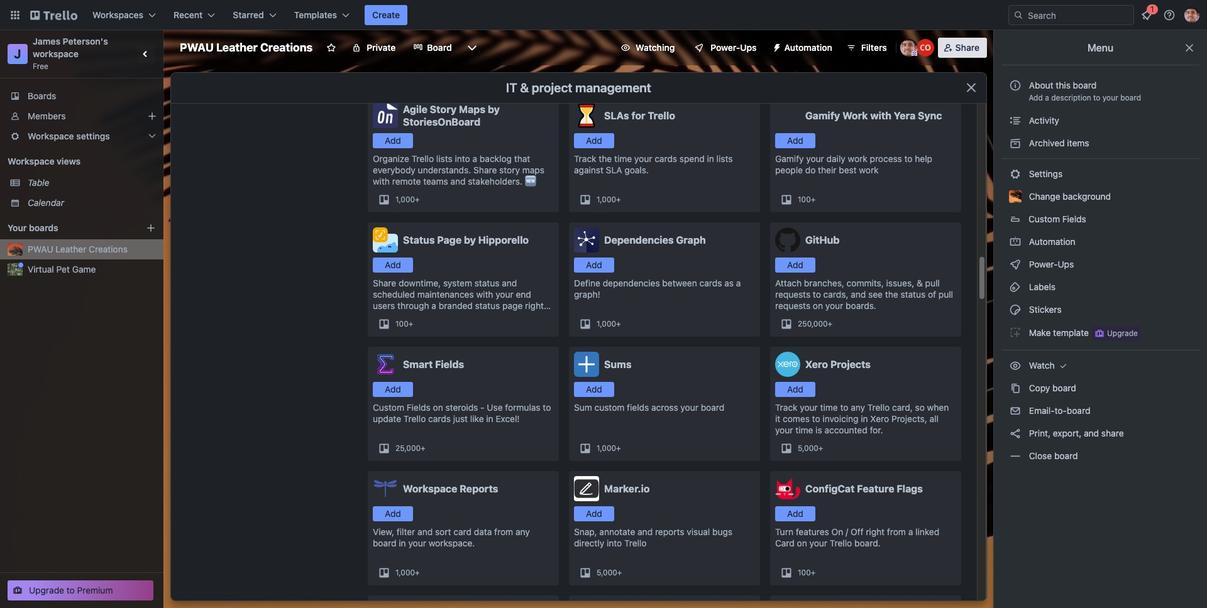 Task type: locate. For each thing, give the bounding box(es) containing it.
sm image
[[767, 38, 785, 55], [1010, 236, 1022, 248], [1010, 281, 1022, 294], [1010, 304, 1022, 316], [1010, 326, 1022, 339], [1010, 382, 1022, 395], [1010, 428, 1022, 440], [1010, 450, 1022, 463]]

0 horizontal spatial automation
[[785, 42, 833, 53]]

5,000 + for marker.io
[[597, 569, 622, 578]]

your up 'page'
[[496, 289, 514, 300]]

settings
[[1027, 169, 1063, 179]]

add button for dependencies graph
[[574, 258, 615, 273]]

update
[[373, 414, 401, 425]]

boards
[[29, 223, 58, 233]]

0 horizontal spatial lists
[[437, 153, 453, 164]]

1 vertical spatial 5,000 +
[[597, 569, 622, 578]]

1 vertical spatial track
[[776, 403, 798, 413]]

share inside organize trello lists into a backlog that everybody understands. share story maps with remote teams and stakeholders. 🆕
[[474, 165, 497, 176]]

0 vertical spatial 5,000 +
[[798, 444, 824, 454]]

time inside 'track the time your cards spend in lists against sla goals.'
[[615, 153, 632, 164]]

share up stakeholders.
[[474, 165, 497, 176]]

cards inside custom fields on steroids - use formulas to update trello cards just like in excel!
[[428, 414, 451, 425]]

end
[[516, 289, 532, 300]]

pwau leather creations link
[[28, 243, 156, 256]]

right inside turn features on / off right from a linked card on your trello board.
[[866, 527, 885, 538]]

pwau down the recent popup button
[[180, 41, 214, 54]]

trello inside organize trello lists into a backlog that everybody understands. share story maps with remote teams and stakeholders. 🆕
[[412, 153, 434, 164]]

+ for xero projects
[[819, 444, 824, 454]]

your inside 'attach branches, commits, issues, & pull requests to cards, and see the status of pull requests on your boards.'
[[826, 301, 844, 311]]

track for xero projects
[[776, 403, 798, 413]]

in inside track your time to any trello card, so when it comes to invoicing in xero projects, all your time is accounted for.
[[861, 414, 869, 425]]

a right as
[[737, 278, 741, 289]]

fields for custom fields
[[1063, 214, 1087, 225]]

+ down the annotate
[[618, 569, 622, 578]]

1 horizontal spatial automation
[[1027, 237, 1076, 247]]

1 horizontal spatial leather
[[216, 41, 258, 54]]

a left the backlog
[[473, 153, 478, 164]]

and left reports on the bottom of page
[[638, 527, 653, 538]]

sm image inside close board link
[[1010, 450, 1022, 463]]

hipporello
[[479, 235, 529, 246]]

with left yera
[[871, 110, 892, 121]]

0 vertical spatial right
[[525, 301, 544, 311]]

1 lists from the left
[[437, 153, 453, 164]]

gamify up people
[[776, 153, 804, 164]]

on left steroids
[[433, 403, 443, 413]]

& right the issues, in the top right of the page
[[917, 278, 923, 289]]

add for dependencies
[[586, 260, 603, 271]]

pull up of
[[926, 278, 940, 289]]

0 horizontal spatial by
[[464, 235, 476, 246]]

xero projects
[[806, 359, 871, 371]]

1 vertical spatial &
[[917, 278, 923, 289]]

0 vertical spatial pwau leather creations
[[180, 41, 313, 54]]

in down filter
[[399, 538, 406, 549]]

pwau up "virtual"
[[28, 244, 53, 255]]

2 vertical spatial share
[[373, 278, 396, 289]]

into down the annotate
[[607, 538, 622, 549]]

upgrade for upgrade to premium
[[29, 586, 64, 596]]

1,000 for dependencies graph
[[597, 320, 617, 329]]

from inside share downtime, system status and scheduled maintenances with your end users through a branded status page right from trello.
[[373, 312, 392, 323]]

storiesonboard
[[403, 116, 481, 128]]

people
[[776, 165, 803, 176]]

customize views image
[[466, 42, 478, 54]]

1 horizontal spatial gamify
[[806, 110, 841, 121]]

1 horizontal spatial right
[[866, 527, 885, 538]]

workspace up sort
[[403, 484, 458, 495]]

organize trello lists into a backlog that everybody understands. share story maps with remote teams and stakeholders. 🆕
[[373, 153, 545, 187]]

recent button
[[166, 5, 223, 25]]

sm image inside email-to-board link
[[1010, 405, 1022, 418]]

cards inside 'track the time your cards spend in lists against sla goals.'
[[655, 153, 678, 164]]

add for status
[[385, 260, 401, 271]]

1 horizontal spatial pwau
[[180, 41, 214, 54]]

1,000 + for slas for trello
[[597, 195, 621, 204]]

sm image for activity
[[1010, 114, 1022, 127]]

any inside track your time to any trello card, so when it comes to invoicing in xero projects, all your time is accounted for.
[[851, 403, 866, 413]]

trello right update
[[404, 414, 426, 425]]

0 horizontal spatial ups
[[741, 42, 757, 53]]

sm image inside automation 'link'
[[1010, 236, 1022, 248]]

1 vertical spatial custom
[[373, 403, 404, 413]]

0 horizontal spatial share
[[373, 278, 396, 289]]

creations up virtual pet game link
[[89, 244, 128, 255]]

automation inside the automation button
[[785, 42, 833, 53]]

fields down 'change background'
[[1063, 214, 1087, 225]]

100 for configcat feature flags
[[798, 569, 811, 578]]

2 vertical spatial on
[[797, 538, 808, 549]]

2 horizontal spatial with
[[871, 110, 892, 121]]

board link
[[406, 38, 460, 58]]

custom for custom fields
[[1029, 214, 1061, 225]]

1,000 + for sums
[[597, 444, 621, 454]]

from inside view, filter and sort card data from any board in your workspace.
[[495, 527, 513, 538]]

5,000 + down is
[[798, 444, 824, 454]]

-
[[481, 403, 485, 413]]

card
[[776, 538, 795, 549]]

add button up comes
[[776, 382, 816, 398]]

/
[[846, 527, 849, 538]]

0 vertical spatial automation
[[785, 42, 833, 53]]

add up organize
[[385, 135, 401, 146]]

1,000 + for agile story maps by storiesonboard
[[396, 195, 420, 204]]

2 vertical spatial status
[[475, 301, 500, 311]]

any inside view, filter and sort card data from any board in your workspace.
[[516, 527, 530, 538]]

2 vertical spatial fields
[[407, 403, 431, 413]]

1 horizontal spatial lists
[[717, 153, 733, 164]]

custom up update
[[373, 403, 404, 413]]

1 horizontal spatial 5,000 +
[[798, 444, 824, 454]]

sm image inside archived items link
[[1010, 137, 1022, 150]]

+ up marker.io
[[617, 444, 621, 454]]

custom
[[595, 403, 625, 413]]

automation down custom fields
[[1027, 237, 1076, 247]]

gamify inside gamify your daily work process to help people do their best work
[[776, 153, 804, 164]]

and left sort
[[418, 527, 433, 538]]

1 horizontal spatial the
[[886, 289, 899, 300]]

0 horizontal spatial 5,000 +
[[597, 569, 622, 578]]

+ for gamify work with yera sync
[[811, 195, 816, 204]]

creations
[[260, 41, 313, 54], [89, 244, 128, 255]]

add up the define
[[586, 260, 603, 271]]

0 horizontal spatial pwau
[[28, 244, 53, 255]]

your down cards,
[[826, 301, 844, 311]]

agile
[[403, 104, 428, 115]]

0 vertical spatial fields
[[1063, 214, 1087, 225]]

1 horizontal spatial fields
[[435, 359, 464, 371]]

reports
[[460, 484, 499, 495]]

fields up 25,000 +
[[407, 403, 431, 413]]

100 + down features
[[798, 569, 816, 578]]

trello inside track your time to any trello card, so when it comes to invoicing in xero projects, all your time is accounted for.
[[868, 403, 890, 413]]

add button up snap,
[[574, 507, 615, 522]]

1 horizontal spatial time
[[796, 425, 814, 436]]

0 vertical spatial pwau
[[180, 41, 214, 54]]

0 horizontal spatial power-ups
[[711, 42, 757, 53]]

their
[[819, 165, 837, 176]]

add inside the about this board add a description to your board
[[1029, 93, 1044, 103]]

add up comes
[[788, 384, 804, 395]]

2 horizontal spatial from
[[888, 527, 906, 538]]

0 vertical spatial gamify
[[806, 110, 841, 121]]

power-ups
[[711, 42, 757, 53], [1027, 259, 1077, 270]]

christina overa (christinaovera) image
[[917, 39, 935, 57]]

0 horizontal spatial leather
[[56, 244, 86, 255]]

track for slas for trello
[[574, 153, 597, 164]]

right up board.
[[866, 527, 885, 538]]

add
[[1029, 93, 1044, 103], [385, 135, 401, 146], [586, 135, 603, 146], [788, 135, 804, 146], [385, 260, 401, 271], [586, 260, 603, 271], [788, 260, 804, 271], [385, 384, 401, 395], [586, 384, 603, 395], [788, 384, 804, 395], [385, 509, 401, 520], [586, 509, 603, 520], [788, 509, 804, 520]]

1 horizontal spatial on
[[797, 538, 808, 549]]

share up scheduled
[[373, 278, 396, 289]]

issues,
[[887, 278, 915, 289]]

5,000 down is
[[798, 444, 819, 454]]

sm image for archived items
[[1010, 137, 1022, 150]]

archived
[[1030, 138, 1065, 148]]

into inside organize trello lists into a backlog that everybody understands. share story maps with remote teams and stakeholders. 🆕
[[455, 153, 470, 164]]

to inside 'attach branches, commits, issues, & pull requests to cards, and see the status of pull requests on your boards.'
[[813, 289, 822, 300]]

just
[[453, 414, 468, 425]]

change background
[[1027, 191, 1112, 202]]

lists inside organize trello lists into a backlog that everybody understands. share story maps with remote teams and stakeholders. 🆕
[[437, 153, 453, 164]]

5,000 for marker.io
[[597, 569, 618, 578]]

workspace
[[33, 48, 79, 59]]

your down filter
[[409, 538, 427, 549]]

1 vertical spatial cards
[[700, 278, 722, 289]]

1 notification image
[[1140, 8, 1155, 23]]

trello.
[[394, 312, 419, 323]]

5,000 + down "directly"
[[597, 569, 622, 578]]

ups down automation 'link'
[[1058, 259, 1075, 270]]

Search field
[[1024, 6, 1134, 25]]

from right data at left
[[495, 527, 513, 538]]

sm image for print, export, and share
[[1010, 428, 1022, 440]]

recent
[[174, 9, 203, 20]]

to right formulas
[[543, 403, 551, 413]]

0 horizontal spatial any
[[516, 527, 530, 538]]

gamify
[[806, 110, 841, 121], [776, 153, 804, 164]]

1 horizontal spatial &
[[917, 278, 923, 289]]

add for configcat
[[788, 509, 804, 520]]

reports
[[655, 527, 685, 538]]

automation button
[[767, 38, 840, 58]]

close board link
[[1002, 447, 1200, 467]]

right
[[525, 301, 544, 311], [866, 527, 885, 538]]

the down the issues, in the top right of the page
[[886, 289, 899, 300]]

lists inside 'track the time your cards spend in lists against sla goals.'
[[717, 153, 733, 164]]

right inside share downtime, system status and scheduled maintenances with your end users through a branded status page right from trello.
[[525, 301, 544, 311]]

1 vertical spatial into
[[607, 538, 622, 549]]

1,000 + for workspace reports
[[396, 569, 420, 578]]

workspace settings
[[28, 131, 110, 142]]

sm image inside the automation button
[[767, 38, 785, 55]]

0 vertical spatial ups
[[741, 42, 757, 53]]

1 vertical spatial workspace
[[8, 156, 54, 167]]

sm image inside stickers link
[[1010, 304, 1022, 316]]

1 horizontal spatial share
[[474, 165, 497, 176]]

100 + down through
[[396, 320, 413, 329]]

upgrade left premium
[[29, 586, 64, 596]]

track your time to any trello card, so when it comes to invoicing in xero projects, all your time is accounted for.
[[776, 403, 949, 436]]

sm image
[[1010, 114, 1022, 127], [1010, 137, 1022, 150], [1010, 168, 1022, 181], [1010, 259, 1022, 271], [1010, 360, 1022, 372], [1058, 360, 1070, 372], [1010, 405, 1022, 418]]

0 vertical spatial the
[[599, 153, 612, 164]]

james
[[33, 36, 60, 47]]

pwau leather creations up game
[[28, 244, 128, 255]]

downtime,
[[399, 278, 441, 289]]

1 vertical spatial automation
[[1027, 237, 1076, 247]]

+ for dependencies graph
[[617, 320, 621, 329]]

custom fields on steroids - use formulas to update trello cards just like in excel!
[[373, 403, 551, 425]]

add for gamify
[[788, 135, 804, 146]]

from inside turn features on / off right from a linked card on your trello board.
[[888, 527, 906, 538]]

graph
[[677, 235, 706, 246]]

1 vertical spatial fields
[[435, 359, 464, 371]]

1 vertical spatial on
[[433, 403, 443, 413]]

0 vertical spatial power-
[[711, 42, 741, 53]]

your inside 'track the time your cards spend in lists against sla goals.'
[[635, 153, 653, 164]]

right down end
[[525, 301, 544, 311]]

add for agile
[[385, 135, 401, 146]]

fields right smart
[[435, 359, 464, 371]]

add button for xero projects
[[776, 382, 816, 398]]

status right system
[[475, 278, 500, 289]]

add button up organize
[[373, 133, 413, 148]]

your down it
[[776, 425, 794, 436]]

premium
[[77, 586, 113, 596]]

table
[[28, 177, 49, 188]]

this member is an admin of this board. image
[[912, 51, 918, 57]]

0 vertical spatial power-ups
[[711, 42, 757, 53]]

1,000 down filter
[[396, 569, 415, 578]]

the inside 'attach branches, commits, issues, & pull requests to cards, and see the status of pull requests on your boards.'
[[886, 289, 899, 300]]

watching button
[[613, 38, 683, 58]]

1 vertical spatial work
[[860, 165, 879, 176]]

track inside track your time to any trello card, so when it comes to invoicing in xero projects, all your time is accounted for.
[[776, 403, 798, 413]]

sm image inside activity link
[[1010, 114, 1022, 127]]

a down maintenances
[[432, 301, 437, 311]]

0 horizontal spatial gamify
[[776, 153, 804, 164]]

share for share downtime, system status and scheduled maintenances with your end users through a branded status page right from trello.
[[373, 278, 396, 289]]

250,000 +
[[798, 320, 833, 329]]

sm image inside print, export, and share link
[[1010, 428, 1022, 440]]

work up best
[[848, 153, 868, 164]]

configcat feature flags
[[806, 484, 923, 495]]

0 vertical spatial leather
[[216, 41, 258, 54]]

0 horizontal spatial &
[[520, 81, 529, 95]]

your inside view, filter and sort card data from any board in your workspace.
[[409, 538, 427, 549]]

1 vertical spatial xero
[[871, 414, 890, 425]]

in
[[707, 153, 715, 164], [487, 414, 494, 425], [861, 414, 869, 425], [399, 538, 406, 549]]

daily
[[827, 153, 846, 164]]

with
[[871, 110, 892, 121], [373, 176, 390, 187], [477, 289, 494, 300]]

upgrade down stickers link
[[1108, 329, 1139, 338]]

sm image for automation
[[1010, 236, 1022, 248]]

0 horizontal spatial power-
[[711, 42, 741, 53]]

0 horizontal spatial right
[[525, 301, 544, 311]]

+ down remote
[[415, 195, 420, 204]]

on down features
[[797, 538, 808, 549]]

0 vertical spatial track
[[574, 153, 597, 164]]

and down understands.
[[451, 176, 466, 187]]

members link
[[0, 106, 164, 126]]

james peterson's workspace link
[[33, 36, 110, 59]]

5,000 + for xero projects
[[798, 444, 824, 454]]

fields inside button
[[1063, 214, 1087, 225]]

to inside the about this board add a description to your board
[[1094, 93, 1101, 103]]

1 vertical spatial with
[[373, 176, 390, 187]]

+ for slas for trello
[[617, 195, 621, 204]]

sm image inside the copy board link
[[1010, 382, 1022, 395]]

xero
[[806, 359, 828, 371], [871, 414, 890, 425]]

trello down the annotate
[[625, 538, 647, 549]]

trello up understands.
[[412, 153, 434, 164]]

your inside share downtime, system status and scheduled maintenances with your end users through a branded status page right from trello.
[[496, 289, 514, 300]]

sm image for labels
[[1010, 281, 1022, 294]]

add button up the define
[[574, 258, 615, 273]]

board right the across
[[701, 403, 725, 413]]

power-ups link
[[1002, 255, 1200, 275]]

2 horizontal spatial cards
[[700, 278, 722, 289]]

a down about
[[1046, 93, 1050, 103]]

creations inside "text field"
[[260, 41, 313, 54]]

track up it
[[776, 403, 798, 413]]

print,
[[1030, 428, 1051, 439]]

the up "sla"
[[599, 153, 612, 164]]

fields inside custom fields on steroids - use formulas to update trello cards just like in excel!
[[407, 403, 431, 413]]

1 horizontal spatial into
[[607, 538, 622, 549]]

settings link
[[1002, 164, 1200, 184]]

1 vertical spatial pwau
[[28, 244, 53, 255]]

0 vertical spatial into
[[455, 153, 470, 164]]

+ down is
[[819, 444, 824, 454]]

+ for configcat feature flags
[[811, 569, 816, 578]]

your up "do" at the right top
[[807, 153, 825, 164]]

workspace for workspace settings
[[28, 131, 74, 142]]

upgrade for upgrade
[[1108, 329, 1139, 338]]

0 vertical spatial on
[[813, 301, 824, 311]]

add button for sums
[[574, 382, 615, 398]]

cards left as
[[700, 278, 722, 289]]

+ down filter
[[415, 569, 420, 578]]

pwau inside "text field"
[[180, 41, 214, 54]]

1,000 down graph!
[[597, 320, 617, 329]]

a inside the about this board add a description to your board
[[1046, 93, 1050, 103]]

track up "against" on the left of the page
[[574, 153, 597, 164]]

0 horizontal spatial xero
[[806, 359, 828, 371]]

in inside view, filter and sort card data from any board in your workspace.
[[399, 538, 406, 549]]

from down users
[[373, 312, 392, 323]]

+ down "do" at the right top
[[811, 195, 816, 204]]

automation inside automation 'link'
[[1027, 237, 1076, 247]]

custom inside custom fields on steroids - use formulas to update trello cards just like in excel!
[[373, 403, 404, 413]]

track inside 'track the time your cards spend in lists against sla goals.'
[[574, 153, 597, 164]]

workspace inside popup button
[[28, 131, 74, 142]]

trello inside custom fields on steroids - use formulas to update trello cards just like in excel!
[[404, 414, 426, 425]]

on inside custom fields on steroids - use formulas to update trello cards just like in excel!
[[433, 403, 443, 413]]

250,000
[[798, 320, 828, 329]]

upgrade
[[1108, 329, 1139, 338], [29, 586, 64, 596]]

1 vertical spatial the
[[886, 289, 899, 300]]

0 horizontal spatial track
[[574, 153, 597, 164]]

share inside share downtime, system status and scheduled maintenances with your end users through a branded status page right from trello.
[[373, 278, 396, 289]]

to down branches, at the top right of page
[[813, 289, 822, 300]]

sm image inside "settings" "link"
[[1010, 168, 1022, 181]]

define
[[574, 278, 601, 289]]

and up end
[[502, 278, 517, 289]]

25,000 +
[[396, 444, 426, 454]]

add button up view,
[[373, 507, 413, 522]]

from
[[373, 312, 392, 323], [495, 527, 513, 538], [888, 527, 906, 538]]

to up invoicing
[[841, 403, 849, 413]]

by
[[488, 104, 500, 115], [464, 235, 476, 246]]

to up activity link on the right top
[[1094, 93, 1101, 103]]

1 vertical spatial status
[[901, 289, 926, 300]]

a inside the "define dependencies between cards as a graph!"
[[737, 278, 741, 289]]

share inside button
[[956, 42, 980, 53]]

2 vertical spatial with
[[477, 289, 494, 300]]

to left premium
[[67, 586, 75, 596]]

gamify left 'work'
[[806, 110, 841, 121]]

add button for status page by hipporello
[[373, 258, 413, 273]]

the
[[599, 153, 612, 164], [886, 289, 899, 300]]

share for share
[[956, 42, 980, 53]]

0 vertical spatial with
[[871, 110, 892, 121]]

time up "sla"
[[615, 153, 632, 164]]

workspace navigation collapse icon image
[[137, 45, 155, 63]]

0 vertical spatial by
[[488, 104, 500, 115]]

add up scheduled
[[385, 260, 401, 271]]

users
[[373, 301, 395, 311]]

gamify for gamify your daily work process to help people do their best work
[[776, 153, 804, 164]]

primary element
[[0, 0, 1208, 30]]

0 vertical spatial upgrade
[[1108, 329, 1139, 338]]

creations down templates
[[260, 41, 313, 54]]

5,000
[[798, 444, 819, 454], [597, 569, 618, 578]]

add up update
[[385, 384, 401, 395]]

sm image for make template
[[1010, 326, 1022, 339]]

add button for workspace reports
[[373, 507, 413, 522]]

scheduled
[[373, 289, 415, 300]]

& right it
[[520, 81, 529, 95]]

1 vertical spatial by
[[464, 235, 476, 246]]

1 vertical spatial 5,000
[[597, 569, 618, 578]]

1,000 down remote
[[396, 195, 415, 204]]

25,000
[[396, 444, 421, 454]]

sm image inside labels link
[[1010, 281, 1022, 294]]

sm image inside "power-ups" link
[[1010, 259, 1022, 271]]

1,000 + down filter
[[396, 569, 420, 578]]

2 lists from the left
[[717, 153, 733, 164]]

system
[[443, 278, 472, 289]]

board
[[1074, 80, 1097, 91], [1121, 93, 1142, 103], [1053, 383, 1077, 394], [701, 403, 725, 413], [1067, 406, 1091, 416], [1055, 451, 1079, 462], [373, 538, 397, 549]]

and inside view, filter and sort card data from any board in your workspace.
[[418, 527, 433, 538]]

+ up 'workspace reports'
[[421, 444, 426, 454]]

with inside organize trello lists into a backlog that everybody understands. share story maps with remote teams and stakeholders. 🆕
[[373, 176, 390, 187]]

a inside turn features on / off right from a linked card on your trello board.
[[909, 527, 914, 538]]

and inside snap, annotate and reports visual bugs directly into trello
[[638, 527, 653, 538]]

sum custom fields across your board
[[574, 403, 725, 413]]

2 vertical spatial 100
[[798, 569, 811, 578]]

card,
[[893, 403, 913, 413]]

your inside the about this board add a description to your board
[[1103, 93, 1119, 103]]

upgrade inside button
[[1108, 329, 1139, 338]]

+ for workspace reports
[[415, 569, 420, 578]]

0 vertical spatial status
[[475, 278, 500, 289]]

workspaces
[[92, 9, 143, 20]]

fields for smart fields
[[435, 359, 464, 371]]

0 vertical spatial 5,000
[[798, 444, 819, 454]]

turn features on / off right from a linked card on your trello board.
[[776, 527, 940, 549]]

workspace for workspace reports
[[403, 484, 458, 495]]

0 horizontal spatial cards
[[428, 414, 451, 425]]

0 vertical spatial 100 +
[[798, 195, 816, 204]]

1 horizontal spatial power-ups
[[1027, 259, 1077, 270]]

custom inside button
[[1029, 214, 1061, 225]]

xero left projects
[[806, 359, 828, 371]]

1 vertical spatial 100 +
[[396, 320, 413, 329]]

workspace down members
[[28, 131, 74, 142]]

0 horizontal spatial custom
[[373, 403, 404, 413]]

+ for agile story maps by storiesonboard
[[415, 195, 420, 204]]

0 vertical spatial xero
[[806, 359, 828, 371]]

activity
[[1027, 115, 1060, 126]]

0 vertical spatial cards
[[655, 153, 678, 164]]

xero up the for.
[[871, 414, 890, 425]]

custom down change
[[1029, 214, 1061, 225]]

all
[[930, 414, 939, 425]]

power-ups button
[[686, 38, 765, 58]]

your inside turn features on / off right from a linked card on your trello board.
[[810, 538, 828, 549]]

0 horizontal spatial 5,000
[[597, 569, 618, 578]]

0 horizontal spatial upgrade
[[29, 586, 64, 596]]

1 vertical spatial upgrade
[[29, 586, 64, 596]]

requests
[[776, 289, 811, 300], [776, 301, 811, 311]]

2 horizontal spatial on
[[813, 301, 824, 311]]

trello
[[648, 110, 676, 121], [412, 153, 434, 164], [868, 403, 890, 413], [404, 414, 426, 425], [625, 538, 647, 549], [830, 538, 853, 549]]

100 + for status page by hipporello
[[396, 320, 413, 329]]

excel!
[[496, 414, 520, 425]]

0 vertical spatial any
[[851, 403, 866, 413]]

power- inside button
[[711, 42, 741, 53]]

automation left filters 'button'
[[785, 42, 833, 53]]

1 vertical spatial time
[[821, 403, 838, 413]]

open information menu image
[[1164, 9, 1176, 21]]

workspace up table
[[8, 156, 54, 167]]

2 vertical spatial workspace
[[403, 484, 458, 495]]

on up 250,000 + in the bottom right of the page
[[813, 301, 824, 311]]

any up invoicing
[[851, 403, 866, 413]]

1 horizontal spatial by
[[488, 104, 500, 115]]

1,000 for sums
[[597, 444, 617, 454]]

about
[[1030, 80, 1054, 91]]

with down everybody
[[373, 176, 390, 187]]

time down comes
[[796, 425, 814, 436]]

snap,
[[574, 527, 597, 538]]

formulas
[[505, 403, 541, 413]]

define dependencies between cards as a graph!
[[574, 278, 741, 300]]

0 horizontal spatial time
[[615, 153, 632, 164]]

comes
[[783, 414, 810, 425]]

time for xero
[[821, 403, 838, 413]]



Task type: describe. For each thing, give the bounding box(es) containing it.
maps
[[459, 104, 486, 115]]

in inside 'track the time your cards spend in lists against sla goals.'
[[707, 153, 715, 164]]

linked
[[916, 527, 940, 538]]

your up comes
[[800, 403, 818, 413]]

make template
[[1027, 328, 1090, 338]]

yera
[[894, 110, 916, 121]]

help
[[916, 153, 933, 164]]

upgrade button
[[1093, 326, 1141, 342]]

copy board
[[1027, 383, 1077, 394]]

search image
[[1014, 10, 1024, 20]]

agile story maps by storiesonboard
[[403, 104, 500, 128]]

watching
[[636, 42, 675, 53]]

board up print, export, and share
[[1067, 406, 1091, 416]]

share
[[1102, 428, 1125, 439]]

your inside gamify your daily work process to help people do their best work
[[807, 153, 825, 164]]

on inside 'attach branches, commits, issues, & pull requests to cards, and see the status of pull requests on your boards.'
[[813, 301, 824, 311]]

archived items
[[1027, 138, 1090, 148]]

features
[[796, 527, 830, 538]]

time for slas
[[615, 153, 632, 164]]

between
[[663, 278, 698, 289]]

with inside share downtime, system status and scheduled maintenances with your end users through a branded status page right from trello.
[[477, 289, 494, 300]]

ups inside power-ups button
[[741, 42, 757, 53]]

1 horizontal spatial power-
[[1030, 259, 1058, 270]]

boards.
[[846, 301, 877, 311]]

feature
[[858, 484, 895, 495]]

directly
[[574, 538, 605, 549]]

from for configcat feature flags
[[888, 527, 906, 538]]

your boards with 2 items element
[[8, 221, 127, 236]]

trello right for on the right of the page
[[648, 110, 676, 121]]

copy
[[1030, 383, 1051, 394]]

and inside 'attach branches, commits, issues, & pull requests to cards, and see the status of pull requests on your boards.'
[[851, 289, 866, 300]]

private
[[367, 42, 396, 53]]

from for workspace reports
[[495, 527, 513, 538]]

1,000 for slas for trello
[[597, 195, 617, 204]]

add for xero
[[788, 384, 804, 395]]

leather inside "text field"
[[216, 41, 258, 54]]

2 requests from the top
[[776, 301, 811, 311]]

1 requests from the top
[[776, 289, 811, 300]]

2 vertical spatial time
[[796, 425, 814, 436]]

workspace for workspace views
[[8, 156, 54, 167]]

pet
[[56, 264, 70, 275]]

stickers
[[1027, 304, 1062, 315]]

for.
[[870, 425, 884, 436]]

templates button
[[287, 5, 357, 25]]

page
[[503, 301, 523, 311]]

filters button
[[843, 38, 891, 58]]

teams
[[424, 176, 448, 187]]

virtual pet game
[[28, 264, 96, 275]]

your
[[8, 223, 27, 233]]

1,000 for agile story maps by storiesonboard
[[396, 195, 415, 204]]

game
[[72, 264, 96, 275]]

labels
[[1027, 282, 1056, 293]]

change
[[1030, 191, 1061, 202]]

watch link
[[1002, 356, 1200, 376]]

james peterson (jamespeterson93) image
[[1185, 8, 1200, 23]]

add button for github
[[776, 258, 816, 273]]

1 vertical spatial power-ups
[[1027, 259, 1077, 270]]

annotate
[[600, 527, 636, 538]]

+ for github
[[828, 320, 833, 329]]

projects,
[[892, 414, 928, 425]]

add button for marker.io
[[574, 507, 615, 522]]

100 for gamify work with yera sync
[[798, 195, 811, 204]]

close
[[1030, 451, 1053, 462]]

add button for configcat feature flags
[[776, 507, 816, 522]]

sm image for stickers
[[1010, 304, 1022, 316]]

workspace.
[[429, 538, 475, 549]]

for
[[632, 110, 646, 121]]

remote
[[392, 176, 421, 187]]

by inside the agile story maps by storiesonboard
[[488, 104, 500, 115]]

5,000 for xero projects
[[798, 444, 819, 454]]

custom fields button
[[1002, 209, 1200, 230]]

goals.
[[625, 165, 649, 176]]

board down export,
[[1055, 451, 1079, 462]]

watch
[[1027, 360, 1058, 371]]

your right the across
[[681, 403, 699, 413]]

add button for agile story maps by storiesonboard
[[373, 133, 413, 148]]

sla
[[606, 165, 623, 176]]

sm image for power-ups
[[1010, 259, 1022, 271]]

create
[[372, 9, 400, 20]]

board up to-
[[1053, 383, 1077, 394]]

sm image for email-to-board
[[1010, 405, 1022, 418]]

views
[[57, 156, 81, 167]]

add up snap,
[[586, 509, 603, 520]]

when
[[928, 403, 949, 413]]

background
[[1063, 191, 1112, 202]]

board up "description"
[[1074, 80, 1097, 91]]

100 + for gamify work with yera sync
[[798, 195, 816, 204]]

turn
[[776, 527, 794, 538]]

add button for slas for trello
[[574, 133, 615, 148]]

like
[[470, 414, 484, 425]]

0 vertical spatial work
[[848, 153, 868, 164]]

members
[[28, 111, 66, 121]]

gamify for gamify work with yera sync
[[806, 110, 841, 121]]

filter
[[397, 527, 415, 538]]

star or unstar board image
[[327, 43, 337, 53]]

visual
[[687, 527, 710, 538]]

trello inside turn features on / off right from a linked card on your trello board.
[[830, 538, 853, 549]]

add up sum in the bottom left of the page
[[586, 384, 603, 395]]

stakeholders.
[[468, 176, 523, 187]]

pwau leather creations inside "text field"
[[180, 41, 313, 54]]

board inside view, filter and sort card data from any board in your workspace.
[[373, 538, 397, 549]]

ups inside "power-ups" link
[[1058, 259, 1075, 270]]

to up is
[[813, 414, 821, 425]]

share button
[[938, 38, 988, 58]]

this
[[1056, 80, 1071, 91]]

j
[[14, 47, 21, 61]]

view, filter and sort card data from any board in your workspace.
[[373, 527, 530, 549]]

1,000 for workspace reports
[[396, 569, 415, 578]]

add for smart
[[385, 384, 401, 395]]

to-
[[1055, 406, 1067, 416]]

0 vertical spatial pull
[[926, 278, 940, 289]]

add for workspace
[[385, 509, 401, 520]]

workspaces button
[[85, 5, 164, 25]]

sm image for close board
[[1010, 450, 1022, 463]]

and inside organize trello lists into a backlog that everybody understands. share story maps with remote teams and stakeholders. 🆕
[[451, 176, 466, 187]]

Board name text field
[[174, 38, 319, 58]]

spend
[[680, 153, 705, 164]]

in inside custom fields on steroids - use formulas to update trello cards just like in excel!
[[487, 414, 494, 425]]

add up attach
[[788, 260, 804, 271]]

a inside share downtime, system status and scheduled maintenances with your end users through a branded status page right from trello.
[[432, 301, 437, 311]]

menu
[[1088, 42, 1114, 53]]

100 for status page by hipporello
[[396, 320, 409, 329]]

james peterson (jamespeterson93) image
[[901, 39, 918, 57]]

calendar
[[28, 198, 64, 208]]

0 vertical spatial &
[[520, 81, 529, 95]]

& inside 'attach branches, commits, issues, & pull requests to cards, and see the status of pull requests on your boards.'
[[917, 278, 923, 289]]

accounted
[[825, 425, 868, 436]]

add board image
[[146, 223, 156, 233]]

power-ups inside button
[[711, 42, 757, 53]]

understands.
[[418, 165, 471, 176]]

+ for status page by hipporello
[[409, 320, 413, 329]]

dependencies graph
[[605, 235, 706, 246]]

to inside custom fields on steroids - use formulas to update trello cards just like in excel!
[[543, 403, 551, 413]]

add button for smart fields
[[373, 382, 413, 398]]

+ for sums
[[617, 444, 621, 454]]

create button
[[365, 5, 408, 25]]

about this board add a description to your board
[[1029, 80, 1142, 103]]

that
[[514, 153, 531, 164]]

add button for gamify work with yera sync
[[776, 133, 816, 148]]

trello inside snap, annotate and reports visual bugs directly into trello
[[625, 538, 647, 549]]

boards
[[28, 91, 56, 101]]

print, export, and share link
[[1002, 424, 1200, 444]]

cards inside the "define dependencies between cards as a graph!"
[[700, 278, 722, 289]]

a inside organize trello lists into a backlog that everybody understands. share story maps with remote teams and stakeholders. 🆕
[[473, 153, 478, 164]]

sums
[[605, 359, 632, 371]]

snap, annotate and reports visual bugs directly into trello
[[574, 527, 733, 549]]

fields for custom fields on steroids - use formulas to update trello cards just like in excel!
[[407, 403, 431, 413]]

branches,
[[805, 278, 845, 289]]

so
[[916, 403, 925, 413]]

1,000 + for dependencies graph
[[597, 320, 621, 329]]

and left share
[[1085, 428, 1100, 439]]

0 horizontal spatial pwau leather creations
[[28, 244, 128, 255]]

status
[[403, 235, 435, 246]]

and inside share downtime, system status and scheduled maintenances with your end users through a branded status page right from trello.
[[502, 278, 517, 289]]

fields
[[627, 403, 649, 413]]

1 vertical spatial pull
[[939, 289, 954, 300]]

organize
[[373, 153, 410, 164]]

on inside turn features on / off right from a linked card on your trello board.
[[797, 538, 808, 549]]

it & project management
[[506, 81, 652, 95]]

xero inside track your time to any trello card, so when it comes to invoicing in xero projects, all your time is accounted for.
[[871, 414, 890, 425]]

peterson's
[[63, 36, 108, 47]]

sm image for copy board
[[1010, 382, 1022, 395]]

custom for custom fields on steroids - use formulas to update trello cards just like in excel!
[[373, 403, 404, 413]]

the inside 'track the time your cards spend in lists against sla goals.'
[[599, 153, 612, 164]]

status inside 'attach branches, commits, issues, & pull requests to cards, and see the status of pull requests on your boards.'
[[901, 289, 926, 300]]

add for slas
[[586, 135, 603, 146]]

to inside gamify your daily work process to help people do their best work
[[905, 153, 913, 164]]

+ for smart fields
[[421, 444, 426, 454]]

attach
[[776, 278, 802, 289]]

sm image for watch
[[1010, 360, 1022, 372]]

best
[[839, 165, 857, 176]]

export,
[[1054, 428, 1082, 439]]

dependencies
[[605, 235, 674, 246]]

1 vertical spatial creations
[[89, 244, 128, 255]]

100 + for configcat feature flags
[[798, 569, 816, 578]]

board up activity link on the right top
[[1121, 93, 1142, 103]]

+ for marker.io
[[618, 569, 622, 578]]

sm image for settings
[[1010, 168, 1022, 181]]

smart
[[403, 359, 433, 371]]

back to home image
[[30, 5, 77, 25]]

into inside snap, annotate and reports visual bugs directly into trello
[[607, 538, 622, 549]]

story
[[500, 165, 520, 176]]

maps
[[523, 165, 545, 176]]



Task type: vqa. For each thing, say whether or not it's contained in the screenshot.
are in the These people have requested to join this Workspace. All Workspace members are admins and can edit Workspace settings.
no



